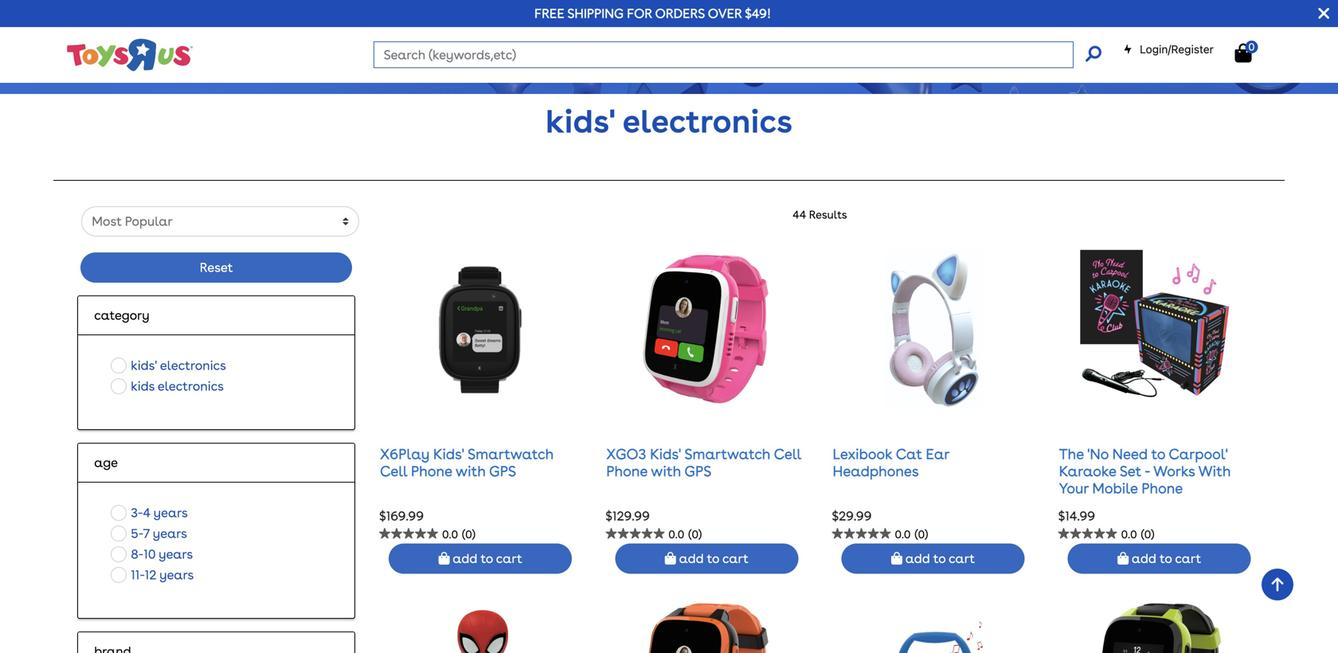 Task type: describe. For each thing, give the bounding box(es) containing it.
8-10 years button
[[106, 544, 198, 565]]

karaoke
[[1059, 463, 1116, 480]]

0
[[1249, 40, 1255, 53]]

electronics for kids electronics "button" at left bottom
[[158, 378, 224, 394]]

smartwatch for x6play kids' smartwatch cell phone with gps
[[468, 445, 554, 463]]

$29.99
[[832, 508, 872, 524]]

3-
[[131, 505, 143, 520]]

xgo3 kids' smartwatch cell phone with gps link
[[606, 445, 801, 480]]

reset button
[[81, 252, 352, 283]]

cart for xgo3 kids' smartwatch cell phone with gps
[[722, 551, 749, 566]]

kids' electronics button
[[106, 355, 231, 376]]

44
[[793, 208, 806, 221]]

lexibook cat ear headphones link
[[833, 445, 949, 480]]

login/register
[[1140, 43, 1214, 56]]

$129.99
[[606, 508, 650, 524]]

8-10 years
[[131, 546, 193, 562]]

lexibook cat ear headphones
[[833, 445, 949, 480]]

0 link
[[1235, 40, 1268, 63]]

(0) for the
[[1141, 528, 1154, 541]]

to inside the 'no need to carpool' karaoke set - works with your mobile phone
[[1151, 445, 1165, 463]]

'no
[[1088, 445, 1109, 463]]

kids electronics button
[[106, 376, 229, 397]]

add to cart for x6play kids' smartwatch cell phone with gps
[[450, 551, 522, 566]]

kids' for x6play
[[433, 445, 464, 463]]

age element
[[94, 453, 339, 472]]

phone inside the 'no need to carpool' karaoke set - works with your mobile phone
[[1142, 480, 1183, 497]]

shipping
[[567, 6, 624, 21]]

cart for lexibook cat ear headphones
[[949, 551, 975, 566]]

your
[[1059, 480, 1089, 497]]

years for 11-12 years
[[159, 567, 194, 582]]

add to cart for the 'no need to carpool' karaoke set - works with your mobile phone
[[1129, 551, 1201, 566]]

lexibook cat ear headphones image
[[884, 249, 982, 409]]

close button image
[[1318, 5, 1329, 22]]

kids' for xgo3
[[650, 445, 681, 463]]

0.0 (0) for xgo3
[[668, 528, 702, 541]]

years for 3-4 years
[[154, 505, 188, 520]]

5-
[[131, 526, 143, 541]]

kids
[[131, 378, 155, 394]]

works
[[1153, 463, 1195, 480]]

shopping bag image for the 'no need to carpool' karaoke set - works with your mobile phone
[[1118, 552, 1129, 565]]

x6play kids' smartwatch cell phone with gps link
[[380, 445, 554, 480]]

add for the
[[1132, 551, 1156, 566]]

7
[[143, 526, 150, 541]]

add for xgo3
[[679, 551, 704, 566]]

$14.99
[[1058, 508, 1095, 524]]

the 'no need to carpool' karaoke set - works with your mobile phone image
[[1080, 249, 1239, 409]]

(0) for xgo3
[[688, 528, 702, 541]]

11-
[[131, 567, 145, 582]]

for
[[627, 6, 652, 21]]

free shipping for orders over $49! link
[[534, 6, 771, 21]]

age
[[94, 455, 118, 470]]

shopping bag image inside the '0' link
[[1235, 43, 1252, 63]]

to for the 'no need to carpool' karaoke set - works with your mobile phone
[[1160, 551, 1172, 566]]

10
[[144, 546, 156, 562]]

add to cart button for x6play kids' smartwatch cell phone with gps
[[389, 544, 572, 574]]

cat
[[896, 445, 922, 463]]

4
[[143, 505, 151, 520]]

11-12 years
[[131, 567, 194, 582]]

(0) for lexibook
[[915, 528, 928, 541]]

(0) for x6play
[[462, 528, 475, 541]]

category
[[94, 307, 150, 323]]

0.0 for lexibook
[[895, 528, 911, 541]]

free shipping for orders over $49!
[[534, 6, 771, 21]]

0.0 for the
[[1121, 528, 1137, 541]]

shopping bag image for xgo3 kids' smartwatch cell phone with gps
[[665, 552, 676, 565]]

smartwatch for xgo3 kids' smartwatch cell phone with gps
[[685, 445, 771, 463]]

years for 8-10 years
[[159, 546, 193, 562]]

0.0 for x6play
[[442, 528, 458, 541]]

the 'no need to carpool' karaoke set - works with your mobile phone link
[[1059, 445, 1231, 497]]

add to cart button for the 'no need to carpool' karaoke set - works with your mobile phone
[[1068, 544, 1251, 574]]

0 vertical spatial kids' electronics
[[546, 102, 792, 140]]

shopping bag image for lexibook cat ear headphones
[[891, 552, 902, 565]]

years for 5-7 years
[[153, 526, 187, 541]]

to for lexibook cat ear headphones
[[933, 551, 946, 566]]

0.0 (0) for the
[[1121, 528, 1154, 541]]

-
[[1145, 463, 1150, 480]]



Task type: vqa. For each thing, say whether or not it's contained in the screenshot.
1st 4.8 from right
no



Task type: locate. For each thing, give the bounding box(es) containing it.
shopping bag image inside product-tab tab panel
[[439, 552, 450, 565]]

phone
[[411, 463, 452, 480], [606, 463, 647, 480], [1142, 480, 1183, 497]]

phone down xgo3
[[606, 463, 647, 480]]

cart for the 'no need to carpool' karaoke set - works with your mobile phone
[[1175, 551, 1201, 566]]

shopping bag image up the spider-man  spider-man nightlight speaker "image"
[[439, 552, 450, 565]]

0.0 (0) for x6play
[[442, 528, 475, 541]]

orders
[[655, 6, 705, 21]]

phone down the x6play
[[411, 463, 452, 480]]

add to cart for xgo3 kids' smartwatch cell phone with gps
[[676, 551, 749, 566]]

3-4 years button
[[106, 502, 193, 523]]

11-12 years button
[[106, 565, 199, 585]]

4 0.0 from the left
[[1121, 528, 1137, 541]]

0.0 (0) down headphones
[[895, 528, 928, 541]]

1 horizontal spatial shopping bag image
[[1235, 43, 1252, 63]]

2 add from the left
[[679, 551, 704, 566]]

$49!
[[745, 6, 771, 21]]

0.0 (0) down xgo3 kids' smartwatch cell phone with gps "link" on the bottom of the page
[[668, 528, 702, 541]]

None search field
[[373, 41, 1101, 68]]

0.0 for xgo3
[[668, 528, 684, 541]]

5-7 years button
[[106, 523, 192, 544]]

0 horizontal spatial smartwatch
[[468, 445, 554, 463]]

5-7 years
[[131, 526, 187, 541]]

electronics inside button
[[160, 357, 226, 373]]

3 (0) from the left
[[915, 528, 928, 541]]

1 add to cart from the left
[[450, 551, 522, 566]]

the 'no need to carpool' karaoke set - works with your mobile phone
[[1059, 445, 1231, 497]]

Enter Keyword or Item No. search field
[[373, 41, 1074, 68]]

electronics
[[623, 102, 792, 140], [160, 357, 226, 373], [158, 378, 224, 394]]

add to cart
[[450, 551, 522, 566], [676, 551, 749, 566], [902, 551, 975, 566], [1129, 551, 1201, 566]]

0 horizontal spatial gps
[[489, 463, 516, 480]]

years up 11-12 years
[[159, 546, 193, 562]]

1 (0) from the left
[[462, 528, 475, 541]]

0.0 down xgo3 kids' smartwatch cell phone with gps "link" on the bottom of the page
[[668, 528, 684, 541]]

2 cart from the left
[[722, 551, 749, 566]]

cell down the x6play
[[380, 463, 407, 480]]

reset
[[200, 259, 233, 275]]

1 horizontal spatial shopping bag image
[[891, 552, 902, 565]]

0 horizontal spatial kids' electronics
[[131, 357, 226, 373]]

smartwatch inside x6play kids' smartwatch cell phone with gps
[[468, 445, 554, 463]]

spider-man  spider-man nightlight speaker image
[[425, 598, 536, 653]]

1 gps from the left
[[489, 463, 516, 480]]

electronics inside "button"
[[158, 378, 224, 394]]

8-
[[131, 546, 144, 562]]

3 add to cart button from the left
[[842, 544, 1025, 574]]

category element
[[94, 306, 339, 325]]

0.0 (0) for lexibook
[[895, 528, 928, 541]]

lexibook
[[833, 445, 892, 463]]

shopping bag image
[[1235, 43, 1252, 63], [439, 552, 450, 565]]

over
[[708, 6, 742, 21]]

add
[[453, 551, 477, 566], [679, 551, 704, 566], [905, 551, 930, 566], [1132, 551, 1156, 566]]

cell left lexibook
[[774, 445, 801, 463]]

1 add to cart button from the left
[[389, 544, 572, 574]]

1 vertical spatial kids' electronics
[[131, 357, 226, 373]]

mobile
[[1092, 480, 1138, 497]]

free
[[534, 6, 564, 21]]

0.0 down headphones
[[895, 528, 911, 541]]

cart
[[496, 551, 522, 566], [722, 551, 749, 566], [949, 551, 975, 566], [1175, 551, 1201, 566]]

3 cart from the left
[[949, 551, 975, 566]]

1 cart from the left
[[496, 551, 522, 566]]

electronics for the kids' electronics button
[[160, 357, 226, 373]]

2 horizontal spatial shopping bag image
[[1118, 552, 1129, 565]]

0 horizontal spatial cell
[[380, 463, 407, 480]]

cell
[[774, 445, 801, 463], [380, 463, 407, 480]]

kids' electronics
[[546, 102, 792, 140], [131, 357, 226, 373]]

2 add to cart from the left
[[676, 551, 749, 566]]

(0) down -
[[1141, 528, 1154, 541]]

1 shopping bag image from the left
[[665, 552, 676, 565]]

0 vertical spatial shopping bag image
[[1235, 43, 1252, 63]]

0 horizontal spatial kids'
[[433, 445, 464, 463]]

12
[[145, 567, 156, 582]]

product-tab tab panel
[[65, 206, 1275, 653]]

0 vertical spatial electronics
[[623, 102, 792, 140]]

brand element
[[94, 642, 339, 653]]

0 horizontal spatial shopping bag image
[[439, 552, 450, 565]]

3-4 years
[[131, 505, 188, 520]]

kids'
[[433, 445, 464, 463], [650, 445, 681, 463]]

shopping bag image
[[665, 552, 676, 565], [891, 552, 902, 565], [1118, 552, 1129, 565]]

1 0.0 (0) from the left
[[442, 528, 475, 541]]

results
[[809, 208, 847, 221]]

to for xgo3 kids' smartwatch cell phone with gps
[[707, 551, 719, 566]]

with for xgo3
[[651, 463, 681, 480]]

paw patrol  paw patrol lighted bluetooth speaker image
[[853, 598, 1013, 653]]

0 vertical spatial kids'
[[546, 102, 615, 140]]

carpool'
[[1169, 445, 1228, 463]]

with inside xgo3 kids' smartwatch cell phone with gps
[[651, 463, 681, 480]]

3 add to cart from the left
[[902, 551, 975, 566]]

years up 8-10 years
[[153, 526, 187, 541]]

1 horizontal spatial kids' electronics
[[546, 102, 792, 140]]

smartwatch inside xgo3 kids' smartwatch cell phone with gps
[[685, 445, 771, 463]]

1 kids' from the left
[[433, 445, 464, 463]]

gps inside x6play kids' smartwatch cell phone with gps
[[489, 463, 516, 480]]

electronics down enter keyword or item no. search field
[[623, 102, 792, 140]]

1 horizontal spatial phone
[[606, 463, 647, 480]]

1 with from the left
[[456, 463, 486, 480]]

2 0.0 from the left
[[668, 528, 684, 541]]

1 horizontal spatial cell
[[774, 445, 801, 463]]

cell inside x6play kids' smartwatch cell phone with gps
[[380, 463, 407, 480]]

(0) down x6play kids' smartwatch cell phone with gps
[[462, 528, 475, 541]]

0 horizontal spatial phone
[[411, 463, 452, 480]]

kids' inside xgo3 kids' smartwatch cell phone with gps
[[650, 445, 681, 463]]

0.0
[[442, 528, 458, 541], [668, 528, 684, 541], [895, 528, 911, 541], [1121, 528, 1137, 541]]

phone down works
[[1142, 480, 1183, 497]]

phone inside xgo3 kids' smartwatch cell phone with gps
[[606, 463, 647, 480]]

headphones
[[833, 463, 919, 480]]

1 horizontal spatial with
[[651, 463, 681, 480]]

years down 8-10 years
[[159, 567, 194, 582]]

with
[[1198, 463, 1231, 480]]

gps for x6play
[[489, 463, 516, 480]]

add for x6play
[[453, 551, 477, 566]]

4 add to cart from the left
[[1129, 551, 1201, 566]]

1 horizontal spatial smartwatch
[[685, 445, 771, 463]]

gps inside xgo3 kids' smartwatch cell phone with gps
[[685, 463, 712, 480]]

2 shopping bag image from the left
[[891, 552, 902, 565]]

electronics down the kids' electronics button
[[158, 378, 224, 394]]

0 horizontal spatial with
[[456, 463, 486, 480]]

cell for xgo3 kids' smartwatch cell phone with gps
[[774, 445, 801, 463]]

kids'
[[546, 102, 615, 140], [131, 357, 157, 373]]

1 vertical spatial electronics
[[160, 357, 226, 373]]

3 shopping bag image from the left
[[1118, 552, 1129, 565]]

2 0.0 (0) from the left
[[668, 528, 702, 541]]

kids' inside button
[[131, 357, 157, 373]]

add to cart for lexibook cat ear headphones
[[902, 551, 975, 566]]

electronics up kids electronics
[[160, 357, 226, 373]]

(0) down headphones
[[915, 528, 928, 541]]

2 smartwatch from the left
[[685, 445, 771, 463]]

2 kids' from the left
[[650, 445, 681, 463]]

phone inside x6play kids' smartwatch cell phone with gps
[[411, 463, 452, 480]]

shopping bag image right login/register
[[1235, 43, 1252, 63]]

add to cart button
[[389, 544, 572, 574], [615, 544, 798, 574], [842, 544, 1025, 574], [1068, 544, 1251, 574]]

4 (0) from the left
[[1141, 528, 1154, 541]]

(0)
[[462, 528, 475, 541], [688, 528, 702, 541], [915, 528, 928, 541], [1141, 528, 1154, 541]]

cell inside xgo3 kids' smartwatch cell phone with gps
[[774, 445, 801, 463]]

kids' right xgo3
[[650, 445, 681, 463]]

0 horizontal spatial shopping bag image
[[665, 552, 676, 565]]

2 (0) from the left
[[688, 528, 702, 541]]

to for x6play kids' smartwatch cell phone with gps
[[481, 551, 493, 566]]

kids electronics
[[131, 378, 224, 394]]

ear
[[926, 445, 949, 463]]

1 horizontal spatial kids'
[[546, 102, 615, 140]]

cell for x6play kids' smartwatch cell phone with gps
[[380, 463, 407, 480]]

add for lexibook
[[905, 551, 930, 566]]

44 results
[[793, 208, 847, 221]]

4 cart from the left
[[1175, 551, 1201, 566]]

x6play kids' smartwatch cell phone with gps image
[[415, 249, 546, 409]]

$169.99
[[379, 508, 424, 524]]

4 add from the left
[[1132, 551, 1156, 566]]

1 0.0 from the left
[[442, 528, 458, 541]]

gps for xgo3
[[685, 463, 712, 480]]

(0) down xgo3 kids' smartwatch cell phone with gps "link" on the bottom of the page
[[688, 528, 702, 541]]

1 horizontal spatial kids'
[[650, 445, 681, 463]]

set
[[1120, 463, 1141, 480]]

gps
[[489, 463, 516, 480], [685, 463, 712, 480]]

with
[[456, 463, 486, 480], [651, 463, 681, 480]]

0.0 down mobile
[[1121, 528, 1137, 541]]

xgo3
[[606, 445, 646, 463]]

phone for x6play
[[411, 463, 452, 480]]

cart for x6play kids' smartwatch cell phone with gps
[[496, 551, 522, 566]]

0.0 down x6play kids' smartwatch cell phone with gps
[[442, 528, 458, 541]]

x6play
[[380, 445, 430, 463]]

0.0 (0) down mobile
[[1121, 528, 1154, 541]]

x6play kids' smartwatch cell phone with gps
[[380, 445, 554, 480]]

1 add from the left
[[453, 551, 477, 566]]

1 vertical spatial kids'
[[131, 357, 157, 373]]

0 horizontal spatial kids'
[[131, 357, 157, 373]]

2 gps from the left
[[685, 463, 712, 480]]

1 vertical spatial shopping bag image
[[439, 552, 450, 565]]

kids' right the x6play
[[433, 445, 464, 463]]

phone for xgo3
[[606, 463, 647, 480]]

add to cart button for lexibook cat ear headphones
[[842, 544, 1025, 574]]

2 add to cart button from the left
[[615, 544, 798, 574]]

years up '5-7 years'
[[154, 505, 188, 520]]

add to cart button for xgo3 kids' smartwatch cell phone with gps
[[615, 544, 798, 574]]

xgo3 kids' smartwatch cell phone with gps image
[[627, 249, 787, 409], [627, 598, 787, 653], [1080, 598, 1239, 653]]

3 add from the left
[[905, 551, 930, 566]]

0.0 (0)
[[442, 528, 475, 541], [668, 528, 702, 541], [895, 528, 928, 541], [1121, 528, 1154, 541]]

3 0.0 from the left
[[895, 528, 911, 541]]

3 0.0 (0) from the left
[[895, 528, 928, 541]]

4 0.0 (0) from the left
[[1121, 528, 1154, 541]]

to
[[1151, 445, 1165, 463], [481, 551, 493, 566], [707, 551, 719, 566], [933, 551, 946, 566], [1160, 551, 1172, 566]]

need
[[1112, 445, 1148, 463]]

years inside button
[[159, 546, 193, 562]]

with inside x6play kids' smartwatch cell phone with gps
[[456, 463, 486, 480]]

0.0 (0) down x6play kids' smartwatch cell phone with gps
[[442, 528, 475, 541]]

4 add to cart button from the left
[[1068, 544, 1251, 574]]

2 with from the left
[[651, 463, 681, 480]]

years
[[154, 505, 188, 520], [153, 526, 187, 541], [159, 546, 193, 562], [159, 567, 194, 582]]

xgo3 kids' smartwatch cell phone with gps
[[606, 445, 801, 480]]

smartwatch
[[468, 445, 554, 463], [685, 445, 771, 463]]

kids' electronics inside button
[[131, 357, 226, 373]]

login/register button
[[1123, 41, 1214, 57]]

2 horizontal spatial phone
[[1142, 480, 1183, 497]]

with for x6play
[[456, 463, 486, 480]]

toys r us image
[[65, 37, 193, 73]]

the
[[1059, 445, 1084, 463]]

kids' inside x6play kids' smartwatch cell phone with gps
[[433, 445, 464, 463]]

1 horizontal spatial gps
[[685, 463, 712, 480]]

2 vertical spatial electronics
[[158, 378, 224, 394]]

1 smartwatch from the left
[[468, 445, 554, 463]]



